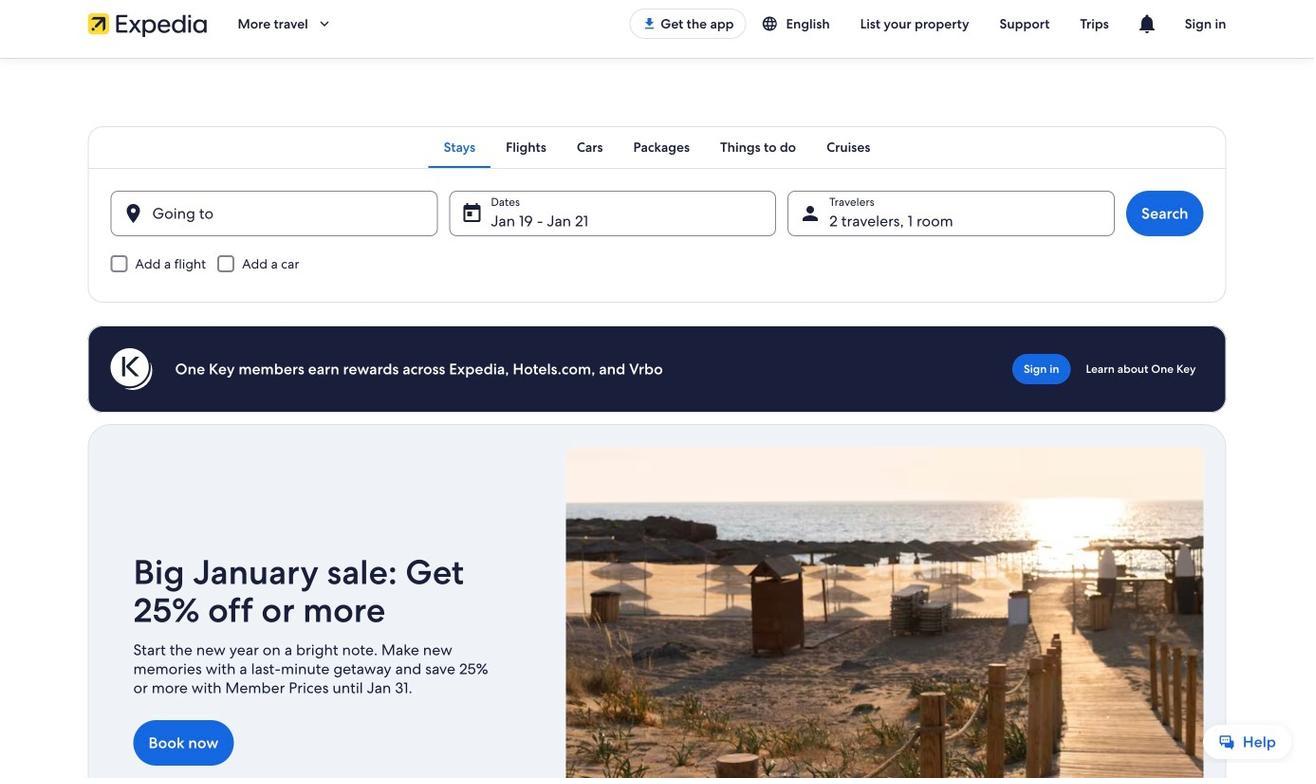 Task type: locate. For each thing, give the bounding box(es) containing it.
download the app button image
[[642, 16, 657, 31]]

tab list
[[88, 126, 1227, 168]]

main content
[[0, 58, 1315, 778]]

expedia logo image
[[88, 10, 207, 37]]



Task type: describe. For each thing, give the bounding box(es) containing it.
communication center icon image
[[1136, 12, 1159, 35]]

small image
[[762, 15, 786, 32]]

more travel image
[[316, 15, 333, 32]]



Task type: vqa. For each thing, say whether or not it's contained in the screenshot.
Stays link
no



